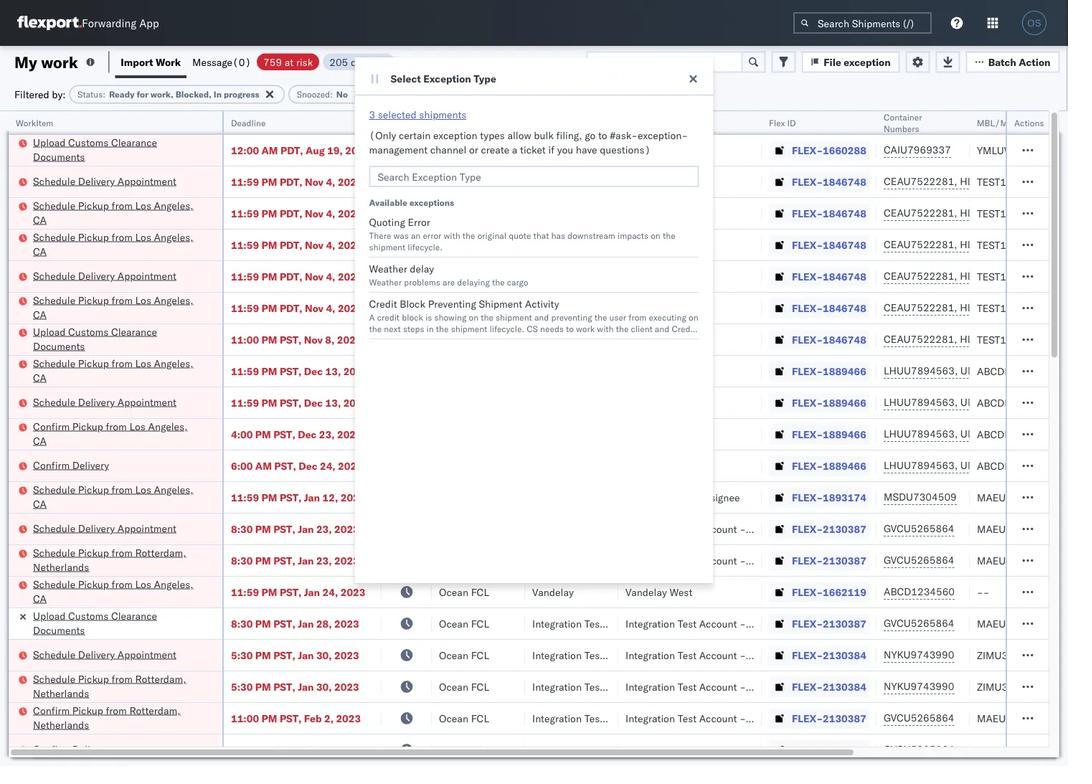 Task type: describe. For each thing, give the bounding box(es) containing it.
client
[[532, 117, 555, 128]]

5 hlxu6269489, from the top
[[960, 301, 1033, 314]]

quote
[[509, 230, 531, 241]]

os button
[[1018, 6, 1051, 39]]

3 fcl from the top
[[471, 207, 489, 219]]

action
[[1019, 56, 1051, 68]]

18 flex- from the top
[[792, 680, 823, 693]]

gvcu5265864 for confirm delivery
[[884, 743, 954, 756]]

2 hlxu8 from the top
[[1036, 207, 1068, 219]]

4 ocean fcl from the top
[[439, 239, 489, 251]]

3 schedule pickup from los angeles, ca link from the top
[[33, 293, 204, 322]]

exception inside (only certain exception types allow bulk filing, go to #ask-exception- management channel or create a ticket if you have questions)
[[433, 129, 477, 142]]

shipment
[[369, 241, 405, 252]]

lifecycle.
[[408, 241, 443, 252]]

8 ocean fcl from the top
[[439, 586, 489, 598]]

1 flex-2130384 from the top
[[792, 649, 866, 661]]

15 flex- from the top
[[792, 586, 823, 598]]

at
[[285, 56, 294, 68]]

6 karl from the top
[[748, 712, 767, 724]]

aug
[[306, 144, 325, 156]]

11:59 pm pst, jan 24, 2023
[[231, 586, 365, 598]]

24, for 2023
[[323, 586, 338, 598]]

2 flex-2130384 from the top
[[792, 680, 866, 693]]

5 hlxu8 from the top
[[1036, 301, 1068, 314]]

schedule pickup from rotterdam, netherlands button for 5:30 pm pst, jan 30, 2023
[[33, 672, 204, 702]]

20 flex- from the top
[[792, 743, 823, 756]]

1 flex-2130387 from the top
[[792, 523, 866, 535]]

credit block preventing shipment activity button
[[363, 291, 699, 339]]

select
[[391, 72, 421, 85]]

2 confirm from the top
[[33, 459, 70, 471]]

Search Exception Type text field
[[369, 166, 699, 187]]

delivery for 5th schedule delivery appointment button from the bottom
[[78, 175, 115, 187]]

schedule pickup from los angeles, ca for 4th schedule pickup from los angeles, ca link from the top of the page
[[33, 357, 193, 384]]

schedule delivery appointment link for third schedule delivery appointment button from the bottom
[[33, 395, 176, 409]]

select exception type
[[391, 72, 496, 85]]

consignee inside consignee button
[[626, 117, 667, 128]]

5 schedule delivery appointment from the top
[[33, 648, 176, 661]]

pst, down '11:59 pm pst, jan 24, 2023'
[[273, 617, 295, 630]]

delay
[[410, 263, 434, 275]]

preventing
[[428, 298, 476, 310]]

demo
[[572, 144, 599, 156]]

netherlands for 8:30
[[33, 561, 89, 573]]

upload customs clearance documents button for 12:00 am pdt, aug 19, 2022
[[33, 135, 204, 165]]

13, for schedule pickup from los angeles, ca
[[325, 365, 341, 377]]

5 1846748 from the top
[[823, 302, 866, 314]]

bookings test consignee
[[626, 491, 740, 504]]

3 gvcu5265864 from the top
[[884, 617, 954, 629]]

1 30, from the top
[[316, 649, 332, 661]]

1893174
[[823, 491, 866, 504]]

7 integration from the top
[[626, 743, 675, 756]]

west
[[670, 586, 692, 598]]

resize handle column header for consignee button
[[745, 111, 762, 766]]

numbers for mbl/mawb numbers
[[1029, 117, 1065, 128]]

2 5:30 pm pst, jan 30, 2023 from the top
[[231, 680, 359, 693]]

delivery for 2nd schedule delivery appointment button from the bottom of the page
[[78, 522, 115, 534]]

go
[[585, 129, 596, 142]]

3,
[[319, 743, 328, 756]]

schedule for fourth schedule pickup from los angeles, ca "button" from the bottom of the page
[[33, 294, 75, 306]]

4, for 5th schedule pickup from los angeles, ca link from the bottom of the page
[[326, 239, 335, 251]]

appointment for the schedule delivery appointment link associated with 2nd schedule delivery appointment button from the bottom of the page
[[117, 522, 176, 534]]

there
[[369, 230, 391, 241]]

2,
[[324, 712, 334, 724]]

5 karl from the top
[[748, 680, 767, 693]]

11:59 for third schedule delivery appointment button from the bottom
[[231, 396, 259, 409]]

4 uetu5238478 from the top
[[960, 459, 1030, 472]]

weather delay weather problems are delaying the cargo
[[369, 263, 528, 287]]

759 at risk
[[263, 56, 313, 68]]

from for 6th schedule pickup from los angeles, ca link from the bottom
[[112, 199, 133, 212]]

flex-1662119
[[792, 586, 866, 598]]

17 flex- from the top
[[792, 649, 823, 661]]

24, for 2022
[[320, 459, 335, 472]]

11:59 pm pdt, nov 4, 2022 for 2nd schedule pickup from los angeles, ca "button" from the top
[[231, 239, 363, 251]]

3 test123456 from the top
[[977, 239, 1037, 251]]

upload for 12:00 am pdt, aug 19, 2022
[[33, 136, 66, 148]]

error
[[408, 216, 430, 228]]

lhuu7894563, for schedule pickup from los angeles, ca
[[884, 364, 958, 377]]

3 integration test account - karl lagerfeld from the top
[[626, 617, 812, 630]]

6 hlxu8 from the top
[[1036, 333, 1068, 345]]

1 confirm delivery button from the top
[[33, 458, 109, 474]]

for
[[137, 89, 148, 100]]

1889466 for schedule pickup from los angeles, ca
[[823, 365, 866, 377]]

5 account from the top
[[699, 680, 737, 693]]

0 horizontal spatial the
[[463, 230, 475, 241]]

id
[[787, 117, 796, 128]]

progress
[[224, 89, 259, 100]]

available exceptions
[[369, 197, 454, 208]]

4 hlxu8 from the top
[[1036, 270, 1068, 282]]

resize handle column header for container numbers "button"
[[953, 111, 970, 766]]

pickup inside confirm pickup from los angeles, ca
[[72, 420, 103, 433]]

lhuu7894563, uetu5238478 for schedule delivery appointment
[[884, 396, 1030, 409]]

3
[[369, 108, 375, 121]]

4 lhuu7894563, from the top
[[884, 459, 958, 472]]

from for confirm pickup from rotterdam, netherlands link
[[106, 704, 127, 717]]

if
[[548, 143, 555, 156]]

1 weather from the top
[[369, 263, 407, 275]]

ca for second schedule pickup from los angeles, ca link from the bottom of the page
[[33, 497, 47, 510]]

risk
[[296, 56, 313, 68]]

ymluw236679313
[[977, 144, 1068, 156]]

4 hlxu6269489, from the top
[[960, 270, 1033, 282]]

clearance for 11:00 pm pst, nov 8, 2022
[[111, 325, 157, 338]]

2 8:30 pm pst, jan 23, 2023 from the top
[[231, 554, 359, 567]]

pst, down 11:59 pm pst, jan 12, 2023
[[273, 523, 295, 535]]

flex-1846748 for 2nd schedule pickup from los angeles, ca "button" from the top
[[792, 239, 866, 251]]

message
[[192, 56, 232, 68]]

7 fcl from the top
[[471, 333, 489, 346]]

you
[[557, 143, 573, 156]]

8:30 pm pst, jan 28, 2023
[[231, 617, 359, 630]]

ca for 5th schedule pickup from los angeles, ca link from the bottom of the page
[[33, 245, 47, 258]]

7 account from the top
[[699, 743, 737, 756]]

mode
[[439, 117, 461, 128]]

selected
[[378, 108, 416, 121]]

11:00 pm pst, feb 2, 2023
[[231, 712, 361, 724]]

confirm for 4:00 pm pst, dec 23, 2022
[[33, 420, 70, 433]]

6 account from the top
[[699, 712, 737, 724]]

1 8:30 pm pst, jan 23, 2023 from the top
[[231, 523, 359, 535]]

pst, down the 4:00 pm pst, dec 23, 2022
[[274, 459, 296, 472]]

confirm for 5:30 am pst, feb 3, 2023
[[33, 743, 70, 755]]

create
[[481, 143, 509, 156]]

dec for schedule pickup from los angeles, ca
[[304, 365, 323, 377]]

bookings
[[626, 491, 668, 504]]

to
[[598, 129, 607, 142]]

12 flex- from the top
[[792, 491, 823, 504]]

2 weather from the top
[[369, 277, 402, 287]]

dec up 11:59 pm pst, jan 12, 2023
[[299, 459, 317, 472]]

jan up the "28,"
[[304, 586, 320, 598]]

4 lhuu7894563, uetu5238478 from the top
[[884, 459, 1030, 472]]

9 ocean fcl from the top
[[439, 617, 489, 630]]

3 hlxu6269489, from the top
[[960, 238, 1033, 251]]

credit block preventing shipment activity
[[369, 298, 559, 310]]

2 account from the top
[[699, 554, 737, 567]]

ready
[[109, 89, 134, 100]]

quoting
[[369, 216, 405, 228]]

numbers for container numbers
[[884, 123, 919, 134]]

4 karl from the top
[[748, 649, 767, 661]]

3 schedule delivery appointment from the top
[[33, 396, 176, 408]]

resize handle column header for client name button
[[601, 111, 618, 766]]

flexport demo consignee
[[532, 144, 650, 156]]

jan down 11:59 pm pst, jan 12, 2023
[[298, 523, 314, 535]]

jan left 12, at bottom
[[304, 491, 320, 504]]

uetu5238478 for schedule pickup from los angeles, ca
[[960, 364, 1030, 377]]

5:30 for confirm delivery
[[231, 743, 253, 756]]

pst, down 8:30 pm pst, jan 28, 2023
[[273, 649, 295, 661]]

snoozed : no
[[297, 89, 348, 100]]

flexport
[[532, 144, 570, 156]]

1 fcl from the top
[[471, 144, 489, 156]]

confirm delivery for 1st confirm delivery button from the bottom
[[33, 743, 109, 755]]

1 8:30 from the top
[[231, 523, 253, 535]]

pst, down the '11:00 pm pst, feb 2, 2023'
[[274, 743, 296, 756]]

2130387 for schedule pickup from rotterdam, netherlands
[[823, 554, 866, 567]]

4 account from the top
[[699, 649, 737, 661]]

status
[[78, 89, 103, 100]]

workitem
[[16, 117, 53, 128]]

nov for 6th schedule pickup from los angeles, ca "button" from the bottom of the page
[[305, 207, 323, 219]]

9 resize handle column header from the left
[[1032, 111, 1049, 766]]

3 hlxu8 from the top
[[1036, 238, 1068, 251]]

1 flex- from the top
[[792, 144, 823, 156]]

2 schedule pickup from los angeles, ca link from the top
[[33, 230, 204, 259]]

confirm delivery link for 1st confirm delivery button
[[33, 458, 109, 472]]

pst, up 8:30 pm pst, jan 28, 2023
[[280, 586, 302, 598]]

11:59 pm pst, dec 13, 2022 for schedule pickup from los angeles, ca
[[231, 365, 368, 377]]

12 ocean fcl from the top
[[439, 712, 489, 724]]

activity
[[525, 298, 559, 310]]

jan left the "28,"
[[298, 617, 314, 630]]

schedule pickup from rotterdam, netherlands button for 8:30 pm pst, jan 23, 2023
[[33, 546, 204, 576]]

flex-1846748 for fourth schedule pickup from los angeles, ca "button" from the bottom of the page
[[792, 302, 866, 314]]

Search Work text field
[[586, 51, 743, 73]]

19,
[[327, 144, 343, 156]]

4 flex- from the top
[[792, 239, 823, 251]]

work
[[41, 52, 78, 72]]

2 ocean fcl from the top
[[439, 175, 489, 188]]

flex-1660288
[[792, 144, 866, 156]]

deadline button
[[224, 114, 367, 128]]

4:00
[[231, 428, 253, 440]]

6 fcl from the top
[[471, 302, 489, 314]]

snoozed
[[297, 89, 330, 100]]

4 4, from the top
[[326, 270, 335, 283]]

resize handle column header for mode 'button'
[[508, 111, 525, 766]]

pst, up the '11:00 pm pst, feb 2, 2023'
[[273, 680, 295, 693]]

consignee for flexport demo consignee
[[602, 144, 650, 156]]

13 fcl from the top
[[471, 743, 489, 756]]

1 4, from the top
[[326, 175, 335, 188]]

angeles, for 5th schedule pickup from los angeles, ca link from the bottom of the page
[[154, 231, 193, 243]]

upload customs clearance documents link for 11:00 pm pst, nov 8, 2022
[[33, 325, 204, 353]]

schedule for 5th schedule delivery appointment button from the bottom
[[33, 175, 75, 187]]

2 30, from the top
[[316, 680, 332, 693]]

mbl/mawb numbers button
[[970, 114, 1068, 128]]

schedule delivery appointment link for 5th schedule delivery appointment button from the bottom
[[33, 174, 176, 188]]

confirm pickup from rotterdam, netherlands button
[[33, 703, 204, 733]]

6 test123456 from the top
[[977, 333, 1037, 346]]

1 2130387 from the top
[[823, 523, 866, 535]]

consignee for bookings test consignee
[[692, 491, 740, 504]]

2 integration from the top
[[626, 554, 675, 567]]

lhuu7894563, uetu5238478 for confirm pickup from los angeles, ca
[[884, 428, 1030, 440]]

5:30 am pst, feb 3, 2023
[[231, 743, 355, 756]]

1 test123456 from the top
[[977, 175, 1037, 188]]

deadline
[[231, 117, 266, 128]]

flex
[[769, 117, 785, 128]]

0 horizontal spatial --
[[626, 144, 638, 156]]

5 integration test account - karl lagerfeld from the top
[[626, 680, 812, 693]]

12,
[[323, 491, 338, 504]]

11 flex- from the top
[[792, 459, 823, 472]]

ceau7522281, for fourth schedule pickup from los angeles, ca "button" from the bottom of the page
[[884, 301, 957, 314]]

questions)
[[600, 143, 651, 156]]

4 integration test account - karl lagerfeld from the top
[[626, 649, 812, 661]]

the inside weather delay weather problems are delaying the cargo
[[492, 277, 505, 287]]

12 fcl from the top
[[471, 712, 489, 724]]

batch
[[988, 56, 1016, 68]]

from for confirm pickup from los angeles, ca link
[[106, 420, 127, 433]]

vandelay for vandelay west
[[626, 586, 667, 598]]

app
[[139, 16, 159, 30]]

ca for confirm pickup from los angeles, ca link
[[33, 434, 47, 447]]

caiu7969337
[[884, 143, 951, 156]]

import work button
[[115, 46, 187, 78]]

7 lagerfeld from the top
[[769, 743, 812, 756]]

original
[[477, 230, 507, 241]]

205
[[329, 56, 348, 68]]

1 karl from the top
[[748, 523, 767, 535]]

schedule for 2nd schedule pickup from los angeles, ca "button" from the top
[[33, 231, 75, 243]]

from for 'schedule pickup from rotterdam, netherlands' link associated with 5:30
[[112, 672, 133, 685]]

4 lagerfeld from the top
[[769, 649, 812, 661]]

confirm delivery for 1st confirm delivery button
[[33, 459, 109, 471]]

dec for schedule delivery appointment
[[304, 396, 323, 409]]

ticket
[[520, 143, 546, 156]]

schedule pickup from los angeles, ca for 6th schedule pickup from los angeles, ca link from the bottom
[[33, 199, 193, 226]]

pst, up the 4:00 pm pst, dec 23, 2022
[[280, 396, 302, 409]]

4:00 pm pst, dec 23, 2022
[[231, 428, 362, 440]]

os
[[1027, 18, 1041, 28]]

impacts
[[618, 230, 649, 241]]

downstream
[[567, 230, 615, 241]]

1 flex-1846748 from the top
[[792, 175, 866, 188]]

error
[[423, 230, 441, 241]]

schedule delivery appointment link for 2nd schedule delivery appointment button from the bottom of the page
[[33, 521, 176, 535]]

confirm pickup from los angeles, ca
[[33, 420, 188, 447]]

10 flex- from the top
[[792, 428, 823, 440]]

3 upload from the top
[[33, 609, 66, 622]]

3 clearance from the top
[[111, 609, 157, 622]]

ca for 6th schedule pickup from los angeles, ca link from the bottom
[[33, 213, 47, 226]]

11:59 pm pdt, nov 4, 2022 for 6th schedule pickup from los angeles, ca "button" from the bottom of the page
[[231, 207, 363, 219]]

11:00 for 11:00 pm pst, nov 8, 2022
[[231, 333, 259, 346]]

with
[[444, 230, 460, 241]]

11:00 pm pst, nov 8, 2022
[[231, 333, 362, 346]]

exception
[[423, 72, 471, 85]]

ceau7522281, hlxu6269489, hlxu8 for fourth schedule pickup from los angeles, ca "button" from the bottom of the page
[[884, 301, 1068, 314]]

2023 right the "28,"
[[334, 617, 359, 630]]

upload customs clearance documents for 12:00 am pdt, aug 19, 2022
[[33, 136, 157, 163]]

pst, up 5:30 am pst, feb 3, 2023
[[280, 712, 302, 724]]

have
[[576, 143, 597, 156]]

appointment for third schedule delivery appointment button from the bottom's the schedule delivery appointment link
[[117, 396, 176, 408]]

2 nyku9743990 from the top
[[884, 680, 954, 693]]

ceau7522281, hlxu6269489, hlxu8 for 6th schedule pickup from los angeles, ca "button" from the bottom of the page
[[884, 207, 1068, 219]]

cargo
[[507, 277, 528, 287]]

1 hlxu8 from the top
[[1036, 175, 1068, 188]]

confirm pickup from los angeles, ca link
[[33, 419, 204, 448]]

4 ceau7522281, from the top
[[884, 270, 957, 282]]

pst, down 11:00 pm pst, nov 8, 2022
[[280, 365, 302, 377]]

abcd1234560
[[884, 585, 955, 598]]

angeles, for 6th schedule pickup from los angeles, ca link
[[154, 578, 193, 590]]

delaying
[[457, 277, 490, 287]]

file exception
[[824, 56, 891, 68]]

6 lagerfeld from the top
[[769, 712, 812, 724]]

forwarding
[[82, 16, 136, 30]]

2130387 for confirm delivery
[[823, 743, 866, 756]]

management
[[369, 143, 428, 156]]

available
[[369, 197, 407, 208]]

from for 'schedule pickup from rotterdam, netherlands' link for 8:30
[[112, 546, 133, 559]]

ceau7522281, for 6th schedule pickup from los angeles, ca "button" from the bottom of the page
[[884, 207, 957, 219]]

delivery for third schedule delivery appointment button from the bottom
[[78, 396, 115, 408]]

1 nyku9743990 from the top
[[884, 648, 954, 661]]

3 8:30 from the top
[[231, 617, 253, 630]]

flex id
[[769, 117, 796, 128]]

9 fcl from the top
[[471, 617, 489, 630]]

4 test123456 from the top
[[977, 270, 1037, 283]]

type
[[474, 72, 496, 85]]

resize handle column header for deadline button
[[364, 111, 382, 766]]

pst, up the 6:00 am pst, dec 24, 2022
[[273, 428, 295, 440]]

2 schedule pickup from los angeles, ca button from the top
[[33, 230, 204, 260]]

schedule pickup from rotterdam, netherlands link for 5:30
[[33, 672, 204, 700]]

1 zimu3048342 from the top
[[977, 649, 1045, 661]]

(only
[[369, 129, 396, 142]]



Task type: locate. For each thing, give the bounding box(es) containing it.
quoting error there was an error with the original quote that has downstream impacts on the shipment lifecycle.
[[369, 216, 675, 252]]

5:30
[[231, 649, 253, 661], [231, 680, 253, 693], [231, 743, 253, 756]]

0 horizontal spatial numbers
[[884, 123, 919, 134]]

0 vertical spatial 23,
[[319, 428, 335, 440]]

am
[[261, 144, 278, 156], [255, 459, 272, 472], [255, 743, 272, 756]]

ca for 4th schedule pickup from los angeles, ca link from the top of the page
[[33, 371, 47, 384]]

customs for 12:00 am pdt, aug 19, 2022
[[68, 136, 108, 148]]

8:30 up '11:59 pm pst, jan 24, 2023'
[[231, 554, 253, 567]]

1 vertical spatial confirm delivery button
[[33, 742, 109, 758]]

3 ceau7522281, hlxu6269489, hlxu8 from the top
[[884, 238, 1068, 251]]

13, for schedule delivery appointment
[[325, 396, 341, 409]]

4 schedule from the top
[[33, 269, 75, 282]]

1 upload from the top
[[33, 136, 66, 148]]

23, up the 6:00 am pst, dec 24, 2022
[[319, 428, 335, 440]]

3 uetu5238478 from the top
[[960, 428, 1030, 440]]

1889466 for confirm pickup from los angeles, ca
[[823, 428, 866, 440]]

11:59 for fourth schedule pickup from los angeles, ca "button" from the bottom of the page
[[231, 302, 259, 314]]

0 vertical spatial documents
[[33, 150, 85, 163]]

3 upload customs clearance documents link from the top
[[33, 609, 204, 637]]

0 vertical spatial weather
[[369, 263, 407, 275]]

13, down '8,'
[[325, 365, 341, 377]]

numbers down container
[[884, 123, 919, 134]]

6 schedule pickup from los angeles, ca link from the top
[[33, 577, 204, 606]]

weather down shipment
[[369, 263, 407, 275]]

0 vertical spatial nyku9743990
[[884, 648, 954, 661]]

1 vertical spatial documents
[[33, 340, 85, 352]]

0 horizontal spatial on
[[351, 56, 362, 68]]

los inside confirm pickup from los angeles, ca
[[129, 420, 146, 433]]

0 vertical spatial 13,
[[325, 365, 341, 377]]

3 2130387 from the top
[[823, 617, 866, 630]]

gvcu5265864 for confirm pickup from rotterdam, netherlands
[[884, 712, 954, 724]]

4 ca from the top
[[33, 371, 47, 384]]

0 vertical spatial 11:00
[[231, 333, 259, 346]]

was
[[393, 230, 409, 241]]

no
[[336, 89, 348, 100]]

ca inside confirm pickup from los angeles, ca
[[33, 434, 47, 447]]

2 customs from the top
[[68, 325, 108, 338]]

flex id button
[[762, 114, 862, 128]]

11:59 for fifth schedule pickup from los angeles, ca "button" from the top
[[231, 491, 259, 504]]

from for third schedule pickup from los angeles, ca link from the top
[[112, 294, 133, 306]]

schedule pickup from rotterdam, netherlands for 5:30 pm pst, jan 30, 2023
[[33, 672, 186, 699]]

0 horizontal spatial vandelay
[[532, 586, 574, 598]]

0 vertical spatial clearance
[[111, 136, 157, 148]]

1 vertical spatial weather
[[369, 277, 402, 287]]

jan up '11:59 pm pst, jan 24, 2023'
[[298, 554, 314, 567]]

ca for 6th schedule pickup from los angeles, ca link
[[33, 592, 47, 605]]

1 lagerfeld from the top
[[769, 523, 812, 535]]

7 resize handle column header from the left
[[859, 111, 877, 766]]

feb for 3,
[[299, 743, 316, 756]]

dec down 11:00 pm pst, nov 8, 2022
[[304, 365, 323, 377]]

test123456
[[977, 175, 1037, 188], [977, 207, 1037, 219], [977, 239, 1037, 251], [977, 270, 1037, 283], [977, 302, 1037, 314], [977, 333, 1037, 346]]

schedule pickup from los angeles, ca button
[[33, 198, 204, 228], [33, 230, 204, 260], [33, 293, 204, 323], [33, 356, 204, 386], [33, 482, 204, 513], [33, 577, 204, 607]]

1 horizontal spatial :
[[330, 89, 333, 100]]

2023 up '11:59 pm pst, jan 24, 2023'
[[334, 554, 359, 567]]

the right impacts
[[663, 230, 675, 241]]

11:59 pm pst, dec 13, 2022 for schedule delivery appointment
[[231, 396, 368, 409]]

lhuu7894563, uetu5238478 for schedule pickup from los angeles, ca
[[884, 364, 1030, 377]]

uetu5238478 for schedule delivery appointment
[[960, 396, 1030, 409]]

:
[[103, 89, 105, 100], [330, 89, 333, 100]]

netherlands for 5:30
[[33, 687, 89, 699]]

flex-2130387 button
[[769, 519, 869, 539], [769, 519, 869, 539], [769, 551, 869, 571], [769, 551, 869, 571], [769, 614, 869, 634], [769, 614, 869, 634], [769, 708, 869, 728], [769, 708, 869, 728], [769, 740, 869, 760], [769, 740, 869, 760]]

pst, down the 6:00 am pst, dec 24, 2022
[[280, 491, 302, 504]]

from for 6th schedule pickup from los angeles, ca link
[[112, 578, 133, 590]]

4 schedule delivery appointment link from the top
[[33, 521, 176, 535]]

delivery for 1st confirm delivery button
[[72, 459, 109, 471]]

1 vertical spatial upload customs clearance documents link
[[33, 325, 204, 353]]

1 resize handle column header from the left
[[205, 111, 222, 766]]

0 vertical spatial confirm delivery
[[33, 459, 109, 471]]

hlxu6269489,
[[960, 175, 1033, 188], [960, 207, 1033, 219], [960, 238, 1033, 251], [960, 270, 1033, 282], [960, 301, 1033, 314], [960, 333, 1033, 345]]

7 ca from the top
[[33, 592, 47, 605]]

4 gvcu5265864 from the top
[[884, 712, 954, 724]]

confirm inside confirm pickup from los angeles, ca
[[33, 420, 70, 433]]

0 vertical spatial 5:30
[[231, 649, 253, 661]]

2 11:59 pm pdt, nov 4, 2022 from the top
[[231, 207, 363, 219]]

confirm delivery down confirm pickup from los angeles, ca
[[33, 459, 109, 471]]

2 zimu3048342 from the top
[[977, 680, 1045, 693]]

5 flex-2130387 from the top
[[792, 743, 866, 756]]

pm
[[261, 175, 277, 188], [261, 207, 277, 219], [261, 239, 277, 251], [261, 270, 277, 283], [261, 302, 277, 314], [261, 333, 277, 346], [261, 365, 277, 377], [261, 396, 277, 409], [255, 428, 271, 440], [261, 491, 277, 504], [255, 523, 271, 535], [255, 554, 271, 567], [261, 586, 277, 598], [255, 617, 271, 630], [255, 649, 271, 661], [255, 680, 271, 693], [261, 712, 277, 724]]

Search Shipments (/) text field
[[793, 12, 932, 34]]

0 vertical spatial 11:59 pm pst, dec 13, 2022
[[231, 365, 368, 377]]

2 abcdefg78456546 from the top
[[977, 396, 1068, 409]]

2 vertical spatial 23,
[[316, 554, 332, 567]]

pdt,
[[280, 144, 303, 156], [280, 175, 302, 188], [280, 207, 302, 219], [280, 239, 302, 251], [280, 270, 302, 283], [280, 302, 302, 314]]

5 flex- from the top
[[792, 270, 823, 283]]

snooze
[[389, 117, 417, 128]]

0 horizontal spatial :
[[103, 89, 105, 100]]

confirm delivery link down confirm pickup from los angeles, ca
[[33, 458, 109, 472]]

3 appointment from the top
[[117, 396, 176, 408]]

2 gvcu5265864 from the top
[[884, 554, 954, 566]]

from inside confirm pickup from los angeles, ca
[[106, 420, 127, 433]]

0 vertical spatial confirm delivery button
[[33, 458, 109, 474]]

2 4, from the top
[[326, 207, 335, 219]]

flex-
[[792, 144, 823, 156], [792, 175, 823, 188], [792, 207, 823, 219], [792, 239, 823, 251], [792, 270, 823, 283], [792, 302, 823, 314], [792, 333, 823, 346], [792, 365, 823, 377], [792, 396, 823, 409], [792, 428, 823, 440], [792, 459, 823, 472], [792, 491, 823, 504], [792, 523, 823, 535], [792, 554, 823, 567], [792, 586, 823, 598], [792, 617, 823, 630], [792, 649, 823, 661], [792, 680, 823, 693], [792, 712, 823, 724], [792, 743, 823, 756]]

1 vertical spatial 11:59 pm pst, dec 13, 2022
[[231, 396, 368, 409]]

11:59 pm pst, dec 13, 2022 down 11:00 pm pst, nov 8, 2022
[[231, 365, 368, 377]]

13, up the 4:00 pm pst, dec 23, 2022
[[325, 396, 341, 409]]

1 vertical spatial 11:00
[[231, 712, 259, 724]]

1 vandelay from the left
[[532, 586, 574, 598]]

resize handle column header for flex id button
[[859, 111, 877, 766]]

ceau7522281, hlxu6269489, hlxu8 for 2nd schedule pickup from los angeles, ca "button" from the top
[[884, 238, 1068, 251]]

5 11:59 from the top
[[231, 302, 259, 314]]

2 flex- from the top
[[792, 175, 823, 188]]

4 schedule pickup from los angeles, ca button from the top
[[33, 356, 204, 386]]

2 vertical spatial customs
[[68, 609, 108, 622]]

1 vertical spatial confirm delivery link
[[33, 742, 109, 756]]

1 horizontal spatial the
[[492, 277, 505, 287]]

that
[[533, 230, 549, 241]]

flex-2130387 for confirm pickup from rotterdam, netherlands
[[792, 712, 866, 724]]

13 flex- from the top
[[792, 523, 823, 535]]

14 flex- from the top
[[792, 554, 823, 567]]

maeu9736123
[[977, 491, 1050, 504]]

11:59 pm pst, jan 12, 2023
[[231, 491, 365, 504]]

integration
[[626, 523, 675, 535], [626, 554, 675, 567], [626, 617, 675, 630], [626, 649, 675, 661], [626, 680, 675, 693], [626, 712, 675, 724], [626, 743, 675, 756]]

4 1889466 from the top
[[823, 459, 866, 472]]

jan down 8:30 pm pst, jan 28, 2023
[[298, 649, 314, 661]]

workitem button
[[9, 114, 208, 128]]

3 schedule delivery appointment button from the top
[[33, 395, 176, 411]]

1 vertical spatial --
[[977, 586, 989, 598]]

mbl/mawb
[[977, 117, 1027, 128]]

1 vertical spatial upload customs clearance documents
[[33, 325, 157, 352]]

schedule for third schedule pickup from los angeles, ca "button" from the bottom of the page
[[33, 357, 75, 369]]

schedule for third schedule delivery appointment button from the bottom
[[33, 396, 75, 408]]

2 vertical spatial clearance
[[111, 609, 157, 622]]

5:30 for schedule pickup from rotterdam, netherlands
[[231, 680, 253, 693]]

delivery for fifth schedule delivery appointment button from the top
[[78, 648, 115, 661]]

0 vertical spatial 2130384
[[823, 649, 866, 661]]

confirm pickup from rotterdam, netherlands
[[33, 704, 180, 731]]

4, for third schedule pickup from los angeles, ca link from the top
[[326, 302, 335, 314]]

11:00 for 11:00 pm pst, feb 2, 2023
[[231, 712, 259, 724]]

2 schedule pickup from rotterdam, netherlands button from the top
[[33, 672, 204, 702]]

0 vertical spatial upload customs clearance documents
[[33, 136, 157, 163]]

11:59 for sixth schedule pickup from los angeles, ca "button"
[[231, 586, 259, 598]]

2 vertical spatial 8:30
[[231, 617, 253, 630]]

2 vertical spatial upload
[[33, 609, 66, 622]]

dec up the 6:00 am pst, dec 24, 2022
[[298, 428, 317, 440]]

2 fcl from the top
[[471, 175, 489, 188]]

ca for third schedule pickup from los angeles, ca link from the top
[[33, 308, 47, 321]]

flexport. image
[[17, 16, 82, 30]]

3 flex-2130387 from the top
[[792, 617, 866, 630]]

3 ca from the top
[[33, 308, 47, 321]]

confirm pickup from los angeles, ca button
[[33, 419, 204, 449]]

am for 12:00
[[261, 144, 278, 156]]

759
[[263, 56, 282, 68]]

pst, up '11:59 pm pst, jan 24, 2023'
[[273, 554, 295, 567]]

numbers up ymluw236679313
[[1029, 117, 1065, 128]]

5 integration from the top
[[626, 680, 675, 693]]

2023 up the '11:00 pm pst, feb 2, 2023'
[[334, 680, 359, 693]]

1 customs from the top
[[68, 136, 108, 148]]

6 ceau7522281, hlxu6269489, hlxu8 from the top
[[884, 333, 1068, 345]]

on right impacts
[[651, 230, 661, 241]]

abcdefg78456546 for schedule pickup from los angeles, ca
[[977, 365, 1068, 377]]

1 vertical spatial on
[[651, 230, 661, 241]]

1 vertical spatial netherlands
[[33, 687, 89, 699]]

5 resize handle column header from the left
[[601, 111, 618, 766]]

2023 down 12, at bottom
[[334, 523, 359, 535]]

23, down 12, at bottom
[[316, 523, 332, 535]]

flex-1846748 button
[[769, 172, 869, 192], [769, 172, 869, 192], [769, 203, 869, 223], [769, 203, 869, 223], [769, 235, 869, 255], [769, 235, 869, 255], [769, 266, 869, 287], [769, 266, 869, 287], [769, 298, 869, 318], [769, 298, 869, 318], [769, 330, 869, 350], [769, 330, 869, 350]]

2130387 for confirm pickup from rotterdam, netherlands
[[823, 712, 866, 724]]

6 1846748 from the top
[[823, 333, 866, 346]]

documents for 11:00
[[33, 340, 85, 352]]

feb left 3,
[[299, 743, 316, 756]]

-- down #ask-
[[626, 144, 638, 156]]

7 ocean fcl from the top
[[439, 333, 489, 346]]

0 vertical spatial --
[[626, 144, 638, 156]]

2 vertical spatial netherlands
[[33, 718, 89, 731]]

maeu9408431 for schedule pickup from rotterdam, netherlands
[[977, 554, 1050, 567]]

flex-1893174
[[792, 491, 866, 504]]

flex-1889466 for confirm pickup from los angeles, ca
[[792, 428, 866, 440]]

8 fcl from the top
[[471, 586, 489, 598]]

schedule delivery appointment
[[33, 175, 176, 187], [33, 269, 176, 282], [33, 396, 176, 408], [33, 522, 176, 534], [33, 648, 176, 661]]

2 vertical spatial documents
[[33, 624, 85, 636]]

1889466
[[823, 365, 866, 377], [823, 396, 866, 409], [823, 428, 866, 440], [823, 459, 866, 472]]

1 vertical spatial 5:30
[[231, 680, 253, 693]]

11:59 pm pdt, nov 4, 2022
[[231, 175, 363, 188], [231, 207, 363, 219], [231, 239, 363, 251], [231, 270, 363, 283], [231, 302, 363, 314]]

0 vertical spatial schedule pickup from rotterdam, netherlands link
[[33, 546, 204, 574]]

1 horizontal spatial --
[[977, 586, 989, 598]]

1 schedule from the top
[[33, 175, 75, 187]]

lhuu7894563, for schedule delivery appointment
[[884, 396, 958, 409]]

1 vertical spatial clearance
[[111, 325, 157, 338]]

flex-2130384
[[792, 649, 866, 661], [792, 680, 866, 693]]

block
[[400, 298, 425, 310]]

confirm delivery link down confirm pickup from rotterdam, netherlands
[[33, 742, 109, 756]]

2023 right 2,
[[336, 712, 361, 724]]

ocean
[[439, 144, 468, 156], [439, 175, 468, 188], [563, 175, 593, 188], [656, 175, 686, 188], [439, 207, 468, 219], [439, 239, 468, 251], [563, 239, 593, 251], [656, 239, 686, 251], [439, 270, 468, 283], [439, 302, 468, 314], [563, 302, 593, 314], [656, 302, 686, 314], [439, 333, 468, 346], [563, 333, 593, 346], [656, 333, 686, 346], [439, 586, 468, 598], [439, 617, 468, 630], [439, 649, 468, 661], [439, 680, 468, 693], [439, 712, 468, 724], [439, 743, 468, 756]]

confirm delivery link for 1st confirm delivery button from the bottom
[[33, 742, 109, 756]]

forwarding app link
[[17, 16, 159, 30]]

2 1846748 from the top
[[823, 207, 866, 219]]

0 vertical spatial 8:30 pm pst, jan 23, 2023
[[231, 523, 359, 535]]

5 appointment from the top
[[117, 648, 176, 661]]

2 horizontal spatial the
[[663, 230, 675, 241]]

1889466 for schedule delivery appointment
[[823, 396, 866, 409]]

1 upload customs clearance documents from the top
[[33, 136, 157, 163]]

1 vertical spatial rotterdam,
[[135, 672, 186, 685]]

2 vertical spatial am
[[255, 743, 272, 756]]

1 ceau7522281, from the top
[[884, 175, 957, 188]]

1 vertical spatial am
[[255, 459, 272, 472]]

confirm inside confirm pickup from rotterdam, netherlands
[[33, 704, 70, 717]]

1 vertical spatial exception
[[433, 129, 477, 142]]

from for 4th schedule pickup from los angeles, ca link from the top of the page
[[112, 357, 133, 369]]

1 schedule pickup from los angeles, ca button from the top
[[33, 198, 204, 228]]

0 vertical spatial 24,
[[320, 459, 335, 472]]

2 karl from the top
[[748, 554, 767, 567]]

2023 right 12, at bottom
[[341, 491, 365, 504]]

: left ready
[[103, 89, 105, 100]]

24, up 12, at bottom
[[320, 459, 335, 472]]

9 flex- from the top
[[792, 396, 823, 409]]

in
[[214, 89, 222, 100]]

2 resize handle column header from the left
[[364, 111, 382, 766]]

upload customs clearance documents for 11:00 pm pst, nov 8, 2022
[[33, 325, 157, 352]]

19 flex- from the top
[[792, 712, 823, 724]]

am right 6:00
[[255, 459, 272, 472]]

shipment
[[479, 298, 522, 310]]

pickup inside confirm pickup from rotterdam, netherlands
[[72, 704, 103, 717]]

1 vertical spatial 2130384
[[823, 680, 866, 693]]

4,
[[326, 175, 335, 188], [326, 207, 335, 219], [326, 239, 335, 251], [326, 270, 335, 283], [326, 302, 335, 314]]

0 vertical spatial zimu3048342
[[977, 649, 1045, 661]]

delivery for 1st confirm delivery button from the bottom
[[72, 743, 109, 755]]

2 vertical spatial 5:30
[[231, 743, 253, 756]]

2 13, from the top
[[325, 396, 341, 409]]

8:30 down 6:00
[[231, 523, 253, 535]]

: left no
[[330, 89, 333, 100]]

fcl
[[471, 144, 489, 156], [471, 175, 489, 188], [471, 207, 489, 219], [471, 239, 489, 251], [471, 270, 489, 283], [471, 302, 489, 314], [471, 333, 489, 346], [471, 586, 489, 598], [471, 617, 489, 630], [471, 649, 489, 661], [471, 680, 489, 693], [471, 712, 489, 724], [471, 743, 489, 756]]

11:59 pm pdt, nov 4, 2022 for fourth schedule pickup from los angeles, ca "button" from the bottom of the page
[[231, 302, 363, 314]]

1 integration test account - karl lagerfeld from the top
[[626, 523, 812, 535]]

lagerfeld
[[769, 523, 812, 535], [769, 554, 812, 567], [769, 617, 812, 630], [769, 649, 812, 661], [769, 680, 812, 693], [769, 712, 812, 724], [769, 743, 812, 756]]

-- right abcd1234560
[[977, 586, 989, 598]]

13 schedule from the top
[[33, 672, 75, 685]]

--
[[626, 144, 638, 156], [977, 586, 989, 598]]

0 vertical spatial rotterdam,
[[135, 546, 186, 559]]

on right 205
[[351, 56, 362, 68]]

8:30
[[231, 523, 253, 535], [231, 554, 253, 567], [231, 617, 253, 630]]

rotterdam, for 11:00 pm pst, feb 2, 2023
[[129, 704, 180, 717]]

2023 right 3,
[[331, 743, 355, 756]]

schedule pickup from los angeles, ca for 5th schedule pickup from los angeles, ca link from the bottom of the page
[[33, 231, 193, 258]]

1846748
[[823, 175, 866, 188], [823, 207, 866, 219], [823, 239, 866, 251], [823, 270, 866, 283], [823, 302, 866, 314], [823, 333, 866, 346]]

0 vertical spatial schedule pickup from rotterdam, netherlands button
[[33, 546, 204, 576]]

(only certain exception types allow bulk filing, go to #ask-exception- management channel or create a ticket if you have questions)
[[369, 129, 688, 156]]

2 upload customs clearance documents button from the top
[[33, 325, 204, 355]]

pst, left '8,'
[[280, 333, 302, 346]]

exception down mode
[[433, 129, 477, 142]]

maeu9408431 for confirm pickup from rotterdam, netherlands
[[977, 712, 1050, 724]]

0 vertical spatial on
[[351, 56, 362, 68]]

5 schedule delivery appointment button from the top
[[33, 647, 176, 663]]

schedule for 5:30 pm pst, jan 30, 2023's schedule pickup from rotterdam, netherlands button
[[33, 672, 75, 685]]

2 vertical spatial rotterdam,
[[129, 704, 180, 717]]

nov
[[305, 175, 323, 188], [305, 207, 323, 219], [305, 239, 323, 251], [305, 270, 323, 283], [305, 302, 323, 314], [304, 333, 323, 346]]

uetu5238478 for confirm pickup from los angeles, ca
[[960, 428, 1030, 440]]

1 horizontal spatial on
[[651, 230, 661, 241]]

appointment
[[117, 175, 176, 187], [117, 269, 176, 282], [117, 396, 176, 408], [117, 522, 176, 534], [117, 648, 176, 661]]

2 uetu5238478 from the top
[[960, 396, 1030, 409]]

1 vertical spatial feb
[[299, 743, 316, 756]]

types
[[480, 129, 505, 142]]

8:30 pm pst, jan 23, 2023 up '11:59 pm pst, jan 24, 2023'
[[231, 554, 359, 567]]

28,
[[316, 617, 332, 630]]

my
[[14, 52, 37, 72]]

#ask-
[[610, 129, 638, 142]]

confirm delivery button down confirm pickup from rotterdam, netherlands
[[33, 742, 109, 758]]

track
[[365, 56, 388, 68]]

: for status
[[103, 89, 105, 100]]

1 vertical spatial consignee
[[602, 144, 650, 156]]

numbers inside 'button'
[[1029, 117, 1065, 128]]

1 vertical spatial 8:30 pm pst, jan 23, 2023
[[231, 554, 359, 567]]

gvcu5265864 for schedule pickup from rotterdam, netherlands
[[884, 554, 954, 566]]

gvcu5265864
[[884, 522, 954, 535], [884, 554, 954, 566], [884, 617, 954, 629], [884, 712, 954, 724], [884, 743, 954, 756]]

0 vertical spatial feb
[[304, 712, 322, 724]]

schedule delivery appointment link for fifth schedule delivery appointment button from the top
[[33, 647, 176, 662]]

3 flex- from the top
[[792, 207, 823, 219]]

0 horizontal spatial exception
[[433, 129, 477, 142]]

1 vertical spatial 13,
[[325, 396, 341, 409]]

2 11:59 pm pst, dec 13, 2022 from the top
[[231, 396, 368, 409]]

2 schedule delivery appointment from the top
[[33, 269, 176, 282]]

10 fcl from the top
[[471, 649, 489, 661]]

1 1846748 from the top
[[823, 175, 866, 188]]

5:30 pm pst, jan 30, 2023 up the '11:00 pm pst, feb 2, 2023'
[[231, 680, 359, 693]]

upload for 11:00 pm pst, nov 8, 2022
[[33, 325, 66, 338]]

test
[[595, 175, 614, 188], [689, 175, 707, 188], [595, 239, 614, 251], [689, 239, 707, 251], [595, 302, 614, 314], [689, 302, 707, 314], [595, 333, 614, 346], [689, 333, 707, 346], [670, 491, 689, 504], [678, 523, 697, 535], [678, 554, 697, 567], [678, 617, 697, 630], [678, 649, 697, 661], [678, 680, 697, 693], [678, 712, 697, 724], [678, 743, 697, 756]]

angeles, for 6th schedule pickup from los angeles, ca link from the bottom
[[154, 199, 193, 212]]

1 11:59 from the top
[[231, 175, 259, 188]]

0 vertical spatial upload customs clearance documents button
[[33, 135, 204, 165]]

delivery for fourth schedule delivery appointment button from the bottom
[[78, 269, 115, 282]]

8:30 down '11:59 pm pst, jan 24, 2023'
[[231, 617, 253, 630]]

exception right the file
[[844, 56, 891, 68]]

24, up the "28,"
[[323, 586, 338, 598]]

are
[[443, 277, 455, 287]]

6 schedule pickup from los angeles, ca button from the top
[[33, 577, 204, 607]]

1 vertical spatial upload
[[33, 325, 66, 338]]

appointment for the schedule delivery appointment link associated with fourth schedule delivery appointment button from the bottom
[[117, 269, 176, 282]]

1 lhuu7894563, uetu5238478 from the top
[[884, 364, 1030, 377]]

8:30 pm pst, jan 23, 2023 down 11:59 pm pst, jan 12, 2023
[[231, 523, 359, 535]]

documents for 12:00
[[33, 150, 85, 163]]

2023 up 8:30 pm pst, jan 28, 2023
[[341, 586, 365, 598]]

angeles, for confirm pickup from los angeles, ca link
[[148, 420, 188, 433]]

1 5:30 pm pst, jan 30, 2023 from the top
[[231, 649, 359, 661]]

0 vertical spatial customs
[[68, 136, 108, 148]]

on inside quoting error there was an error with the original quote that has downstream impacts on the shipment lifecycle.
[[651, 230, 661, 241]]

weather up the credit
[[369, 277, 402, 287]]

2 vertical spatial consignee
[[692, 491, 740, 504]]

angeles, inside confirm pickup from los angeles, ca
[[148, 420, 188, 433]]

netherlands inside confirm pickup from rotterdam, netherlands
[[33, 718, 89, 731]]

1 vertical spatial confirm delivery
[[33, 743, 109, 755]]

3 maeu9408431 from the top
[[977, 617, 1050, 630]]

consignee
[[626, 117, 667, 128], [602, 144, 650, 156], [692, 491, 740, 504]]

from inside confirm pickup from rotterdam, netherlands
[[106, 704, 127, 717]]

schedule delivery appointment button
[[33, 174, 176, 190], [33, 269, 176, 284], [33, 395, 176, 411], [33, 521, 176, 537], [33, 647, 176, 663]]

consignee up exception-
[[626, 117, 667, 128]]

0 vertical spatial flex-2130384
[[792, 649, 866, 661]]

0 vertical spatial upload customs clearance documents link
[[33, 135, 204, 164]]

2 clearance from the top
[[111, 325, 157, 338]]

5:30 pm pst, jan 30, 2023 down 8:30 pm pst, jan 28, 2023
[[231, 649, 359, 661]]

exception-
[[638, 129, 688, 142]]

1 vertical spatial 23,
[[316, 523, 332, 535]]

jan up the '11:00 pm pst, feb 2, 2023'
[[298, 680, 314, 693]]

flex-2130384 button
[[769, 645, 869, 665], [769, 645, 869, 665], [769, 677, 869, 697], [769, 677, 869, 697]]

resize handle column header for workitem button
[[205, 111, 222, 766]]

schedule for 2nd schedule delivery appointment button from the bottom of the page
[[33, 522, 75, 534]]

1 vertical spatial upload customs clearance documents button
[[33, 325, 204, 355]]

1 horizontal spatial numbers
[[1029, 117, 1065, 128]]

schedule pickup from rotterdam, netherlands for 8:30 pm pst, jan 23, 2023
[[33, 546, 186, 573]]

11 ocean fcl from the top
[[439, 680, 489, 693]]

0 vertical spatial am
[[261, 144, 278, 156]]

schedule delivery appointment link for fourth schedule delivery appointment button from the bottom
[[33, 269, 176, 283]]

1 schedule delivery appointment from the top
[[33, 175, 176, 187]]

2 vertical spatial upload customs clearance documents link
[[33, 609, 204, 637]]

from for second schedule pickup from los angeles, ca link from the bottom of the page
[[112, 483, 133, 496]]

0 vertical spatial confirm delivery link
[[33, 458, 109, 472]]

schedule for 6th schedule pickup from los angeles, ca "button" from the bottom of the page
[[33, 199, 75, 212]]

the left the cargo
[[492, 277, 505, 287]]

confirm for 11:00 pm pst, feb 2, 2023
[[33, 704, 70, 717]]

import work
[[121, 56, 181, 68]]

1 vertical spatial 24,
[[323, 586, 338, 598]]

numbers inside container numbers
[[884, 123, 919, 134]]

1 horizontal spatial vandelay
[[626, 586, 667, 598]]

0 vertical spatial 8:30
[[231, 523, 253, 535]]

upload customs clearance documents link for 12:00 am pdt, aug 19, 2022
[[33, 135, 204, 164]]

am right '12:00'
[[261, 144, 278, 156]]

batch action
[[988, 56, 1051, 68]]

2130384
[[823, 649, 866, 661], [823, 680, 866, 693]]

weather
[[369, 263, 407, 275], [369, 277, 402, 287]]

am down the '11:00 pm pst, feb 2, 2023'
[[255, 743, 272, 756]]

los
[[135, 199, 151, 212], [135, 231, 151, 243], [135, 294, 151, 306], [135, 357, 151, 369], [129, 420, 146, 433], [135, 483, 151, 496], [135, 578, 151, 590]]

30, down the "28,"
[[316, 649, 332, 661]]

confirm delivery button down confirm pickup from los angeles, ca
[[33, 458, 109, 474]]

2 schedule pickup from rotterdam, netherlands link from the top
[[33, 672, 204, 700]]

5 schedule pickup from los angeles, ca button from the top
[[33, 482, 204, 513]]

2 vertical spatial upload customs clearance documents
[[33, 609, 157, 636]]

0 vertical spatial upload
[[33, 136, 66, 148]]

dec for confirm pickup from los angeles, ca
[[298, 428, 317, 440]]

5 schedule pickup from los angeles, ca link from the top
[[33, 482, 204, 511]]

the right with
[[463, 230, 475, 241]]

angeles, for second schedule pickup from los angeles, ca link from the bottom of the page
[[154, 483, 193, 496]]

1 vertical spatial schedule pickup from rotterdam, netherlands
[[33, 672, 186, 699]]

11:59 for 2nd schedule pickup from los angeles, ca "button" from the top
[[231, 239, 259, 251]]

upload
[[33, 136, 66, 148], [33, 325, 66, 338], [33, 609, 66, 622]]

pst,
[[280, 333, 302, 346], [280, 365, 302, 377], [280, 396, 302, 409], [273, 428, 295, 440], [274, 459, 296, 472], [280, 491, 302, 504], [273, 523, 295, 535], [273, 554, 295, 567], [280, 586, 302, 598], [273, 617, 295, 630], [273, 649, 295, 661], [273, 680, 295, 693], [280, 712, 302, 724], [274, 743, 296, 756]]

1 vertical spatial 8:30
[[231, 554, 253, 567]]

0 vertical spatial 30,
[[316, 649, 332, 661]]

1 vertical spatial zimu3048342
[[977, 680, 1045, 693]]

dec up the 4:00 pm pst, dec 23, 2022
[[304, 396, 323, 409]]

2023 down 8:30 pm pst, jan 28, 2023
[[334, 649, 359, 661]]

0 vertical spatial consignee
[[626, 117, 667, 128]]

lhuu7894563,
[[884, 364, 958, 377], [884, 396, 958, 409], [884, 428, 958, 440], [884, 459, 958, 472]]

or
[[469, 143, 478, 156]]

1 horizontal spatial exception
[[844, 56, 891, 68]]

consignee down #ask-
[[602, 144, 650, 156]]

30,
[[316, 649, 332, 661], [316, 680, 332, 693]]

3 documents from the top
[[33, 624, 85, 636]]

5:30 up the '11:00 pm pst, feb 2, 2023'
[[231, 680, 253, 693]]

5:30 down the '11:00 pm pst, feb 2, 2023'
[[231, 743, 253, 756]]

angeles, for third schedule pickup from los angeles, ca link from the top
[[154, 294, 193, 306]]

1 5:30 from the top
[[231, 649, 253, 661]]

6:00 am pst, dec 24, 2022
[[231, 459, 363, 472]]

1 vertical spatial 30,
[[316, 680, 332, 693]]

0 vertical spatial exception
[[844, 56, 891, 68]]

consignee button
[[618, 114, 747, 128]]

1 gvcu5265864 from the top
[[884, 522, 954, 535]]

schedule pickup from los angeles, ca for 6th schedule pickup from los angeles, ca link
[[33, 578, 193, 605]]

3 1846748 from the top
[[823, 239, 866, 251]]

confirm delivery down confirm pickup from rotterdam, netherlands
[[33, 743, 109, 755]]

filing,
[[556, 129, 582, 142]]

1 vertical spatial schedule pickup from rotterdam, netherlands link
[[33, 672, 204, 700]]

6 resize handle column header from the left
[[745, 111, 762, 766]]

6 flex-1846748 from the top
[[792, 333, 866, 346]]

vandelay for vandelay
[[532, 586, 574, 598]]

1 vertical spatial customs
[[68, 325, 108, 338]]

0 vertical spatial schedule pickup from rotterdam, netherlands
[[33, 546, 186, 573]]

3 schedule pickup from los angeles, ca button from the top
[[33, 293, 204, 323]]

clearance for 12:00 am pdt, aug 19, 2022
[[111, 136, 157, 148]]

schedule for 8:30 pm pst, jan 23, 2023's schedule pickup from rotterdam, netherlands button
[[33, 546, 75, 559]]

feb left 2,
[[304, 712, 322, 724]]

rotterdam, inside confirm pickup from rotterdam, netherlands
[[129, 704, 180, 717]]

customs
[[68, 136, 108, 148], [68, 325, 108, 338], [68, 609, 108, 622]]

schedule pickup from los angeles, ca for third schedule pickup from los angeles, ca link from the top
[[33, 294, 193, 321]]

5:30 down 8:30 pm pst, jan 28, 2023
[[231, 649, 253, 661]]

13 ocean fcl from the top
[[439, 743, 489, 756]]

a
[[512, 143, 517, 156]]

2 : from the left
[[330, 89, 333, 100]]

from
[[112, 199, 133, 212], [112, 231, 133, 243], [112, 294, 133, 306], [112, 357, 133, 369], [106, 420, 127, 433], [112, 483, 133, 496], [112, 546, 133, 559], [112, 578, 133, 590], [112, 672, 133, 685], [106, 704, 127, 717]]

0 vertical spatial 5:30 pm pst, jan 30, 2023
[[231, 649, 359, 661]]

1 vertical spatial flex-2130384
[[792, 680, 866, 693]]

feb
[[304, 712, 322, 724], [299, 743, 316, 756]]

schedule for fifth schedule pickup from los angeles, ca "button" from the top
[[33, 483, 75, 496]]

resize handle column header
[[205, 111, 222, 766], [364, 111, 382, 766], [415, 111, 432, 766], [508, 111, 525, 766], [601, 111, 618, 766], [745, 111, 762, 766], [859, 111, 877, 766], [953, 111, 970, 766], [1032, 111, 1049, 766]]

schedule pickup from rotterdam, netherlands link for 8:30
[[33, 546, 204, 574]]

5 ca from the top
[[33, 434, 47, 447]]

0 vertical spatial netherlands
[[33, 561, 89, 573]]

abcdefg78456546 for schedule delivery appointment
[[977, 396, 1068, 409]]

2 upload customs clearance documents from the top
[[33, 325, 157, 352]]

1 vertical spatial schedule pickup from rotterdam, netherlands button
[[33, 672, 204, 702]]

schedule pickup from los angeles, ca for second schedule pickup from los angeles, ca link from the bottom of the page
[[33, 483, 193, 510]]

1 schedule pickup from rotterdam, netherlands button from the top
[[33, 546, 204, 576]]

1 vertical spatial nyku9743990
[[884, 680, 954, 693]]

consignee right bookings
[[692, 491, 740, 504]]

karl
[[748, 523, 767, 535], [748, 554, 767, 567], [748, 617, 767, 630], [748, 649, 767, 661], [748, 680, 767, 693], [748, 712, 767, 724], [748, 743, 767, 756]]

30, up 2,
[[316, 680, 332, 693]]

work,
[[150, 89, 173, 100]]

feb for 2,
[[304, 712, 322, 724]]

1 vertical spatial 5:30 pm pst, jan 30, 2023
[[231, 680, 359, 693]]

8 11:59 from the top
[[231, 491, 259, 504]]

11:59 pm pst, dec 13, 2022 up the 4:00 pm pst, dec 23, 2022
[[231, 396, 368, 409]]

2 hlxu6269489, from the top
[[960, 207, 1033, 219]]

23, up '11:59 pm pst, jan 24, 2023'
[[316, 554, 332, 567]]

4 flex-1846748 from the top
[[792, 270, 866, 283]]



Task type: vqa. For each thing, say whether or not it's contained in the screenshot.
MDT
no



